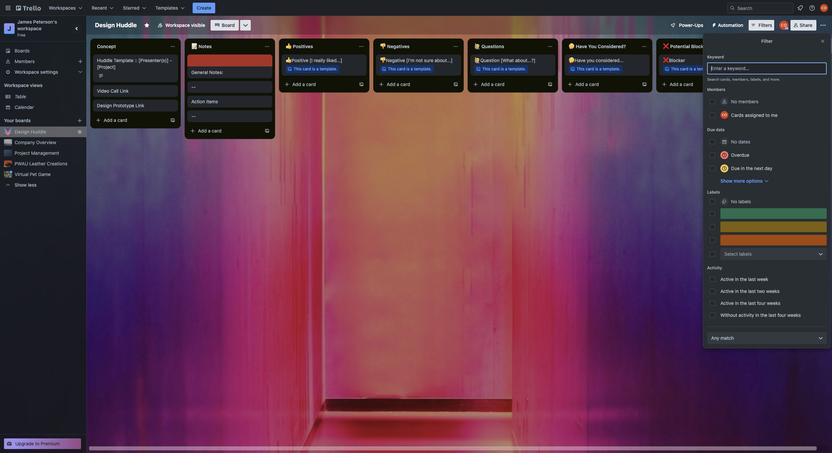 Task type: vqa. For each thing, say whether or not it's contained in the screenshot.
SHOW
yes



Task type: locate. For each thing, give the bounding box(es) containing it.
workspace visible button
[[153, 20, 209, 31]]

4 this from the left
[[577, 66, 585, 71]]

a down 🙋question
[[491, 81, 494, 87]]

concept
[[97, 44, 116, 49]]

due up more
[[731, 165, 740, 171]]

👎negative
[[380, 57, 405, 63]]

add a card down items
[[198, 128, 222, 134]]

2 -- link from the top
[[191, 113, 269, 120]]

2 no from the top
[[731, 139, 738, 145]]

2 create from template… image from the left
[[548, 82, 553, 87]]

-- down action
[[191, 113, 196, 119]]

1 create from template… image from the left
[[453, 82, 459, 87]]

1 vertical spatial active
[[721, 288, 734, 294]]

1 no from the top
[[731, 99, 738, 104]]

christina overa (christinaovera) image left cards
[[721, 111, 729, 119]]

no
[[731, 99, 738, 104], [731, 139, 738, 145], [731, 199, 738, 204]]

project management
[[15, 150, 59, 156]]

1 vertical spatial labels
[[740, 251, 752, 257]]

template. down ❌blocker link
[[697, 66, 715, 71]]

general
[[191, 69, 208, 75]]

huddle
[[116, 22, 137, 29], [97, 57, 112, 63], [31, 129, 46, 135]]

james peterson's workspace link
[[17, 19, 58, 31]]

prototype
[[113, 103, 134, 108]]

is down ❌blocker link
[[690, 66, 693, 71]]

no left dates
[[731, 139, 738, 145]]

company overview
[[15, 140, 56, 145]]

this card is a template. down "🤔have you considered..."
[[577, 66, 621, 71]]

0 vertical spatial --
[[191, 84, 196, 90]]

0 horizontal spatial link
[[120, 88, 129, 94]]

1 vertical spatial link
[[136, 103, 144, 108]]

0 vertical spatial four
[[757, 300, 766, 306]]

workspace visible
[[165, 22, 205, 28]]

huddle inside text field
[[116, 22, 137, 29]]

1 vertical spatial design
[[97, 103, 112, 108]]

card
[[303, 66, 311, 71], [397, 66, 406, 71], [492, 66, 500, 71], [586, 66, 594, 71], [680, 66, 689, 71], [306, 81, 316, 87], [401, 81, 410, 87], [495, 81, 505, 87], [589, 81, 599, 87], [684, 81, 694, 87], [117, 117, 127, 123], [212, 128, 222, 134]]

weeks
[[767, 288, 780, 294], [767, 300, 781, 306], [788, 312, 801, 318]]

template. down considered...
[[603, 66, 621, 71]]

add a card down ❌blocker
[[670, 81, 694, 87]]

add a card button for ❌blocker
[[659, 79, 734, 90]]

0 vertical spatial workspace
[[165, 22, 190, 28]]

a down really
[[316, 66, 319, 71]]

add down 🙋question
[[481, 81, 490, 87]]

two
[[757, 288, 765, 294]]

1 vertical spatial due
[[731, 165, 740, 171]]

labels
[[739, 199, 751, 204], [740, 251, 752, 257]]

1 this from the left
[[294, 66, 302, 71]]

add down ❌blocker
[[670, 81, 679, 87]]

1 -- from the top
[[191, 84, 196, 90]]

1 vertical spatial workspace
[[15, 69, 39, 75]]

any
[[711, 335, 720, 341]]

the up active in the last two weeks
[[740, 276, 747, 282]]

last for two
[[749, 288, 756, 294]]

james peterson's workspace free
[[17, 19, 58, 38]]

3 template. from the left
[[509, 66, 526, 71]]

search
[[708, 77, 720, 81]]

add a card for 🙋question [what about...?]
[[481, 81, 505, 87]]

the up activity
[[740, 300, 747, 306]]

this down 🤔have
[[577, 66, 585, 71]]

action items link
[[191, 98, 269, 105]]

show menu image
[[820, 22, 827, 29]]

2 horizontal spatial huddle
[[116, 22, 137, 29]]

create from template… image for 🤔have you considered...
[[642, 82, 647, 87]]

0 horizontal spatial christina overa (christinaovera) image
[[721, 111, 729, 119]]

2 template. from the left
[[414, 66, 432, 71]]

workspaces
[[49, 5, 76, 11]]

the for two
[[740, 288, 747, 294]]

3 this from the left
[[483, 66, 490, 71]]

add a card down '👎negative'
[[387, 81, 410, 87]]

dates
[[739, 139, 751, 145]]

james
[[17, 19, 32, 25]]

add a card button down 🤔have you considered... link
[[565, 79, 639, 90]]

design up company
[[15, 129, 29, 135]]

1 horizontal spatial design huddle
[[95, 22, 137, 29]]

in down active in the last week
[[735, 288, 739, 294]]

is for [i'm
[[407, 66, 410, 71]]

due for due in the next day
[[731, 165, 740, 171]]

3 create from template… image from the left
[[642, 82, 647, 87]]

upgrade to premium
[[15, 441, 60, 447]]

boards
[[15, 48, 30, 54]]

the for four
[[740, 300, 747, 306]]

template.
[[320, 66, 338, 71], [414, 66, 432, 71], [509, 66, 526, 71], [603, 66, 621, 71], [697, 66, 715, 71]]

a down ❌blocker link
[[694, 66, 696, 71]]

add a card button for 🤔have you considered...
[[565, 79, 639, 90]]

no for no dates
[[731, 139, 738, 145]]

this card is a template. down the 👍positive [i really liked...]
[[294, 66, 338, 71]]

select
[[725, 251, 738, 257]]

👎negative [i'm not sure about...] link
[[380, 57, 457, 64]]

0 horizontal spatial create from template… image
[[453, 82, 459, 87]]

next
[[755, 165, 764, 171]]

members down search on the right of the page
[[708, 87, 726, 92]]

liked...]
[[327, 57, 342, 63]]

a down '👎negative'
[[397, 81, 399, 87]]

0 vertical spatial weeks
[[767, 288, 780, 294]]

labels down the show more options button
[[739, 199, 751, 204]]

the
[[746, 165, 753, 171], [740, 276, 747, 282], [740, 288, 747, 294], [740, 300, 747, 306], [761, 312, 768, 318]]

template. down 🙋question [what about...?] link
[[509, 66, 526, 71]]

labels right "select"
[[740, 251, 752, 257]]

add down 🤔have
[[576, 81, 584, 87]]

1 horizontal spatial four
[[778, 312, 786, 318]]

open information menu image
[[809, 5, 816, 11]]

no down more
[[731, 199, 738, 204]]

1 horizontal spatial link
[[136, 103, 144, 108]]

add down 👍positive
[[292, 81, 301, 87]]

-- for 2nd the -- link from the top of the page
[[191, 113, 196, 119]]

1 horizontal spatial to
[[766, 112, 770, 118]]

0 horizontal spatial due
[[708, 127, 715, 132]]

huddle up [project]
[[97, 57, 112, 63]]

four
[[757, 300, 766, 306], [778, 312, 786, 318]]

this down '👎negative'
[[388, 66, 396, 71]]

3 active from the top
[[721, 300, 734, 306]]

a down "🤔have you considered..."
[[600, 66, 602, 71]]

the down active in the last week
[[740, 288, 747, 294]]

add board image
[[77, 118, 82, 123]]

2 vertical spatial huddle
[[31, 129, 46, 135]]

starred button
[[119, 3, 150, 13]]

2 vertical spatial no
[[731, 199, 738, 204]]

2 is from the left
[[407, 66, 410, 71]]

starred icon image
[[77, 129, 82, 135]]

Search field
[[727, 3, 794, 13]]

1 vertical spatial no
[[731, 139, 738, 145]]

4 this card is a template. from the left
[[577, 66, 621, 71]]

in for active in the last two weeks
[[735, 288, 739, 294]]

👎 Negatives text field
[[376, 41, 449, 52]]

add a card for 👍positive [i really liked...]
[[292, 81, 316, 87]]

1 active from the top
[[721, 276, 734, 282]]

assigned
[[745, 112, 765, 118]]

design huddle
[[95, 22, 137, 29], [15, 129, 46, 135]]

questions
[[482, 44, 504, 49]]

create from template… image for notes
[[265, 128, 270, 134]]

this down ❌blocker
[[671, 66, 679, 71]]

design huddle down the recent popup button
[[95, 22, 137, 29]]

to left me
[[766, 112, 770, 118]]

1 -- link from the top
[[191, 84, 269, 90]]

2 active from the top
[[721, 288, 734, 294]]

show for show less
[[15, 182, 27, 188]]

0 vertical spatial due
[[708, 127, 715, 132]]

add left another
[[763, 43, 772, 49]]

notes
[[199, 44, 212, 49]]

members
[[15, 58, 35, 64], [708, 87, 726, 92]]

keyword
[[708, 55, 724, 59]]

1 vertical spatial -- link
[[191, 113, 269, 120]]

1 vertical spatial to
[[35, 441, 39, 447]]

is down 🙋question [what about...?]
[[501, 66, 504, 71]]

1 this card is a template. from the left
[[294, 66, 338, 71]]

2 horizontal spatial create from template… image
[[642, 82, 647, 87]]

design huddle inside design huddle text field
[[95, 22, 137, 29]]

create from template… image
[[359, 82, 364, 87], [736, 82, 742, 87], [170, 118, 175, 123], [265, 128, 270, 134]]

3 is from the left
[[501, 66, 504, 71]]

-
[[170, 57, 172, 63], [191, 84, 194, 90], [194, 84, 196, 90], [191, 113, 194, 119], [194, 113, 196, 119]]

this down 👍positive
[[294, 66, 302, 71]]

workspace for workspace visible
[[165, 22, 190, 28]]

overview
[[36, 140, 56, 145]]

🤔have you considered...
[[569, 57, 624, 63]]

action items
[[191, 99, 218, 104]]

last left 'two'
[[749, 288, 756, 294]]

add a card down you
[[576, 81, 599, 87]]

template. for considered...
[[603, 66, 621, 71]]

in for active in the last four weeks
[[735, 300, 739, 306]]

0 horizontal spatial show
[[15, 182, 27, 188]]

add down design prototype link
[[104, 117, 112, 123]]

upgrade
[[15, 441, 34, 447]]

more
[[734, 178, 745, 184]]

workspace for workspace settings
[[15, 69, 39, 75]]

0 vertical spatial link
[[120, 88, 129, 94]]

1 horizontal spatial christina overa (christinaovera) image
[[820, 4, 828, 12]]

2 -- from the top
[[191, 113, 196, 119]]

a down 👍positive
[[302, 81, 305, 87]]

show down 'virtual'
[[15, 182, 27, 188]]

a down [i'm
[[411, 66, 413, 71]]

in
[[741, 165, 745, 171], [735, 276, 739, 282], [735, 288, 739, 294], [735, 300, 739, 306], [756, 312, 760, 318]]

show more options button
[[721, 178, 770, 184]]

0 horizontal spatial members
[[15, 58, 35, 64]]

create button
[[193, 3, 215, 13]]

add down '👎negative'
[[387, 81, 396, 87]]

table link
[[15, 93, 82, 100]]

1 vertical spatial huddle
[[97, 57, 112, 63]]

add a card button for 👎negative [i'm not sure about...]
[[376, 79, 451, 90]]

2 vertical spatial workspace
[[4, 82, 29, 88]]

link right call
[[120, 88, 129, 94]]

workspace up the table
[[4, 82, 29, 88]]

0 vertical spatial design huddle
[[95, 22, 137, 29]]

create from template… image
[[453, 82, 459, 87], [548, 82, 553, 87], [642, 82, 647, 87]]

add a card button down '[what' at the right of page
[[471, 79, 545, 90]]

1 vertical spatial members
[[708, 87, 726, 92]]

christina overa (christinaovera) image right open information menu image
[[820, 4, 828, 12]]

the left next on the top right
[[746, 165, 753, 171]]

no for no members
[[731, 99, 738, 104]]

1 vertical spatial --
[[191, 113, 196, 119]]

3 no from the top
[[731, 199, 738, 204]]

this card is a template. down [i'm
[[388, 66, 432, 71]]

a down ❌blocker
[[680, 81, 683, 87]]

color: orange, title: none element
[[721, 235, 827, 246]]

active for active in the last week
[[721, 276, 734, 282]]

match
[[721, 335, 734, 341]]

recent
[[92, 5, 107, 11]]

active
[[721, 276, 734, 282], [721, 288, 734, 294], [721, 300, 734, 306]]

members down boards
[[15, 58, 35, 64]]

add for positives
[[292, 81, 301, 87]]

- inside huddle template :: [presenter(s)] - [project]
[[170, 57, 172, 63]]

in up active in the last two weeks
[[735, 276, 739, 282]]

1 vertical spatial design huddle
[[15, 129, 46, 135]]

christina overa (christinaovera) image
[[820, 4, 828, 12], [721, 111, 729, 119]]

design down video
[[97, 103, 112, 108]]

template. down the not
[[414, 66, 432, 71]]

close popover image
[[820, 39, 826, 44]]

j link
[[4, 23, 15, 34]]

a down design prototype link
[[114, 117, 116, 123]]

4 is from the left
[[595, 66, 599, 71]]

1 horizontal spatial due
[[731, 165, 740, 171]]

workspace down the templates dropdown button at the left top of page
[[165, 22, 190, 28]]

you
[[589, 44, 597, 49]]

add a card down 🙋question
[[481, 81, 505, 87]]

1 horizontal spatial create from template… image
[[548, 82, 553, 87]]

design down the recent popup button
[[95, 22, 115, 29]]

negatives
[[387, 44, 410, 49]]

-- link
[[191, 84, 269, 90], [191, 113, 269, 120]]

is down the 👍positive [i really liked...]
[[312, 66, 315, 71]]

0 vertical spatial huddle
[[116, 22, 137, 29]]

design huddle up company overview
[[15, 129, 46, 135]]

to right upgrade
[[35, 441, 39, 447]]

virtual pet game
[[15, 171, 51, 177]]

0 horizontal spatial four
[[757, 300, 766, 306]]

1 vertical spatial weeks
[[767, 300, 781, 306]]

add for questions
[[481, 81, 490, 87]]

link
[[120, 88, 129, 94], [136, 103, 144, 108]]

design for design huddle link
[[15, 129, 29, 135]]

-- link down action items link
[[191, 113, 269, 120]]

0 horizontal spatial huddle
[[31, 129, 46, 135]]

workspace settings
[[15, 69, 58, 75]]

📝 Notes text field
[[187, 41, 261, 52]]

in up show more options
[[741, 165, 745, 171]]

this down 🙋question
[[483, 66, 490, 71]]

last left 'week'
[[749, 276, 756, 282]]

1 horizontal spatial show
[[721, 178, 733, 184]]

due date
[[708, 127, 725, 132]]

is down [i'm
[[407, 66, 410, 71]]

--
[[191, 84, 196, 90], [191, 113, 196, 119]]

2 vertical spatial design
[[15, 129, 29, 135]]

workspace up the workspace views
[[15, 69, 39, 75]]

🤔have
[[569, 57, 586, 63]]

pwau leather creations link
[[15, 161, 82, 167]]

no up cards
[[731, 99, 738, 104]]

🤔 have you considered?
[[569, 44, 626, 49]]

a down you
[[586, 81, 588, 87]]

link down video call link link
[[136, 103, 144, 108]]

add a card for 🤔have you considered...
[[576, 81, 599, 87]]

in for active in the last week
[[735, 276, 739, 282]]

this card is a template. down ❌blocker link
[[671, 66, 715, 71]]

workspace inside dropdown button
[[15, 69, 39, 75]]

to
[[766, 112, 770, 118], [35, 441, 39, 447]]

huddle down starred
[[116, 22, 137, 29]]

this card is a template. down 🙋question [what about...?]
[[483, 66, 526, 71]]

due left date
[[708, 127, 715, 132]]

0 vertical spatial members
[[15, 58, 35, 64]]

1 is from the left
[[312, 66, 315, 71]]

due in the next day
[[731, 165, 773, 171]]

is down "🤔have you considered..."
[[595, 66, 599, 71]]

in up without
[[735, 300, 739, 306]]

another
[[773, 43, 790, 49]]

5 is from the left
[[690, 66, 693, 71]]

-- for 1st the -- link
[[191, 84, 196, 90]]

0 vertical spatial design
[[95, 22, 115, 29]]

1 template. from the left
[[320, 66, 338, 71]]

0 vertical spatial -- link
[[191, 84, 269, 90]]

🙋 Questions text field
[[471, 41, 544, 52]]

leather
[[29, 161, 46, 166]]

add a card for 👎negative [i'm not sure about...]
[[387, 81, 410, 87]]

workspace inside button
[[165, 22, 190, 28]]

design
[[95, 22, 115, 29], [97, 103, 112, 108], [15, 129, 29, 135]]

show left more
[[721, 178, 733, 184]]

add a card down [i
[[292, 81, 316, 87]]

the for week
[[740, 276, 747, 282]]

active for active in the last four weeks
[[721, 300, 734, 306]]

0 vertical spatial active
[[721, 276, 734, 282]]

0 vertical spatial no
[[731, 99, 738, 104]]

-- up action
[[191, 84, 196, 90]]

active up without
[[721, 300, 734, 306]]

-- link down general notes: link
[[191, 84, 269, 90]]

labels,
[[751, 77, 762, 81]]

active down active in the last week
[[721, 288, 734, 294]]

2 vertical spatial active
[[721, 300, 734, 306]]

template
[[114, 57, 133, 63]]

4 template. from the left
[[603, 66, 621, 71]]

2 this card is a template. from the left
[[388, 66, 432, 71]]

positives
[[293, 44, 313, 49]]

0 vertical spatial labels
[[739, 199, 751, 204]]

items
[[206, 99, 218, 104]]

0 vertical spatial to
[[766, 112, 770, 118]]

1 horizontal spatial huddle
[[97, 57, 112, 63]]

Enter a keyword… text field
[[708, 62, 827, 74]]

not
[[416, 57, 423, 63]]

this for 👍positive
[[294, 66, 302, 71]]

last down active in the last two weeks
[[749, 300, 756, 306]]

active down activity
[[721, 276, 734, 282]]

3 this card is a template. from the left
[[483, 66, 526, 71]]

add down action items
[[198, 128, 207, 134]]

template. down 👍positive [i really liked...] link
[[320, 66, 338, 71]]

huddle up company overview
[[31, 129, 46, 135]]

2 this from the left
[[388, 66, 396, 71]]

0 horizontal spatial design huddle
[[15, 129, 46, 135]]

due
[[708, 127, 715, 132], [731, 165, 740, 171]]

0 vertical spatial christina overa (christinaovera) image
[[820, 4, 828, 12]]

last for week
[[749, 276, 756, 282]]

add a card button down ❌blocker link
[[659, 79, 734, 90]]



Task type: describe. For each thing, give the bounding box(es) containing it.
have
[[576, 44, 587, 49]]

search image
[[730, 5, 735, 11]]

workspace views
[[4, 82, 43, 88]]

🤔
[[569, 44, 575, 49]]

design prototype link link
[[97, 102, 174, 109]]

labels for no labels
[[739, 199, 751, 204]]

power-ups button
[[666, 20, 708, 31]]

create from template… image for 🙋question [what about...?]
[[548, 82, 553, 87]]

workspaces button
[[45, 3, 86, 13]]

calendar link
[[15, 104, 82, 111]]

last for four
[[749, 300, 756, 306]]

👍positive [i really liked...]
[[286, 57, 342, 63]]

5 template. from the left
[[697, 66, 715, 71]]

workspace for workspace views
[[4, 82, 29, 88]]

huddle template :: [presenter(s)] - [project]
[[97, 57, 172, 70]]

📝
[[191, 44, 197, 49]]

color: yellow, title: none element
[[721, 222, 827, 232]]

🙋 questions
[[475, 44, 504, 49]]

👎negative [i'm not sure about...]
[[380, 57, 453, 63]]

primary element
[[0, 0, 832, 16]]

add for negatives
[[387, 81, 396, 87]]

filters
[[759, 22, 773, 28]]

about...?]
[[515, 57, 536, 63]]

weeks for active in the last four weeks
[[767, 300, 781, 306]]

huddle template :: [presenter(s)] - [project] link
[[97, 57, 174, 70]]

christina overa (christinaovera) image
[[780, 21, 789, 30]]

without
[[721, 312, 738, 318]]

add a card button for 🙋question [what about...?]
[[471, 79, 545, 90]]

sm image
[[709, 20, 718, 29]]

🙋question [what about...?]
[[475, 57, 536, 63]]

virtual pet game link
[[15, 171, 82, 178]]

huddle inside huddle template :: [presenter(s)] - [project]
[[97, 57, 112, 63]]

is for [what
[[501, 66, 504, 71]]

really
[[314, 57, 325, 63]]

workspace
[[17, 26, 42, 31]]

considered?
[[598, 44, 626, 49]]

list
[[791, 43, 798, 49]]

free
[[17, 33, 26, 38]]

filters button
[[749, 20, 775, 31]]

filter
[[762, 38, 773, 44]]

👍 Positives text field
[[282, 41, 355, 52]]

the for day
[[746, 165, 753, 171]]

labels for select labels
[[740, 251, 752, 257]]

video call link link
[[97, 88, 174, 94]]

this member is an admin of this board. image
[[786, 27, 788, 30]]

color: green, title: none element
[[721, 208, 827, 219]]

sure
[[424, 57, 434, 63]]

date
[[716, 127, 725, 132]]

your boards with 5 items element
[[4, 117, 67, 125]]

templates button
[[151, 3, 189, 13]]

is for you
[[595, 66, 599, 71]]

templates
[[155, 5, 178, 11]]

active for active in the last two weeks
[[721, 288, 734, 294]]

active in the last four weeks
[[721, 300, 781, 306]]

visible
[[191, 22, 205, 28]]

add a card down design prototype link
[[104, 117, 127, 123]]

add for notes
[[198, 128, 207, 134]]

link for video call link
[[120, 88, 129, 94]]

Board name text field
[[92, 20, 140, 31]]

❌ Potential Blockers text field
[[659, 41, 732, 52]]

add another list
[[763, 43, 798, 49]]

this card is a template. for [i'm
[[388, 66, 432, 71]]

add a card button down action items link
[[187, 126, 262, 136]]

in for due in the next day
[[741, 165, 745, 171]]

activity
[[739, 312, 754, 318]]

blockers
[[692, 44, 711, 49]]

action
[[191, 99, 205, 104]]

0 horizontal spatial to
[[35, 441, 39, 447]]

this card is a template. for [what
[[483, 66, 526, 71]]

general notes: link
[[191, 69, 269, 76]]

due for due date
[[708, 127, 715, 132]]

0 notifications image
[[797, 4, 805, 12]]

is for [i
[[312, 66, 315, 71]]

a down items
[[208, 128, 211, 134]]

video
[[97, 88, 109, 94]]

you
[[587, 57, 595, 63]]

christina overa (christinaovera) image inside primary element
[[820, 4, 828, 12]]

views
[[30, 82, 43, 88]]

week
[[757, 276, 769, 282]]

me
[[771, 112, 778, 118]]

no for no labels
[[731, 199, 738, 204]]

design huddle link
[[15, 129, 74, 135]]

any match
[[711, 335, 734, 341]]

members,
[[732, 77, 750, 81]]

considered...
[[596, 57, 624, 63]]

potential
[[670, 44, 690, 49]]

pet
[[30, 171, 37, 177]]

last down active in the last four weeks
[[769, 312, 777, 318]]

no dates
[[731, 139, 751, 145]]

workspace navigation collapse icon image
[[72, 24, 82, 33]]

Concept text field
[[93, 41, 166, 52]]

weeks for active in the last two weeks
[[767, 288, 780, 294]]

📝 notes
[[191, 44, 212, 49]]

create
[[197, 5, 211, 11]]

design for design prototype link link
[[97, 103, 112, 108]]

active in the last week
[[721, 276, 769, 282]]

this card is a template. for you
[[577, 66, 621, 71]]

add a card for ❌blocker
[[670, 81, 694, 87]]

labels
[[708, 190, 720, 195]]

add inside "add another list" "button"
[[763, 43, 772, 49]]

a down 🙋question [what about...?]
[[505, 66, 507, 71]]

power-ups
[[679, 22, 704, 28]]

your boards
[[4, 118, 31, 123]]

design huddle inside design huddle link
[[15, 129, 46, 135]]

the right activity
[[761, 312, 768, 318]]

peterson's
[[33, 19, 57, 25]]

add a card button for 👍positive [i really liked...]
[[282, 79, 356, 90]]

5 this card is a template. from the left
[[671, 66, 715, 71]]

create from template… image for 👎negative [i'm not sure about...]
[[453, 82, 459, 87]]

design inside text field
[[95, 22, 115, 29]]

board link
[[211, 20, 239, 31]]

star or unstar board image
[[144, 23, 150, 28]]

boards
[[15, 118, 31, 123]]

and
[[763, 77, 770, 81]]

add another list button
[[751, 39, 832, 53]]

starred
[[123, 5, 139, 11]]

share button
[[791, 20, 817, 31]]

this for 👎negative
[[388, 66, 396, 71]]

create from template… image for potential
[[736, 82, 742, 87]]

1 vertical spatial christina overa (christinaovera) image
[[721, 111, 729, 119]]

❌ potential blockers
[[663, 44, 711, 49]]

template. for about...?]
[[509, 66, 526, 71]]

add a card button down design prototype link link
[[93, 115, 167, 126]]

[what
[[501, 57, 514, 63]]

1 vertical spatial four
[[778, 312, 786, 318]]

add for potential
[[670, 81, 679, 87]]

this for 🤔have
[[577, 66, 585, 71]]

🤔have you considered... link
[[569, 57, 646, 64]]

in right activity
[[756, 312, 760, 318]]

show more options
[[721, 178, 763, 184]]

back to home image
[[16, 3, 41, 13]]

pwau
[[15, 161, 28, 166]]

calendar
[[15, 104, 34, 110]]

members link
[[0, 56, 86, 67]]

link for design prototype link
[[136, 103, 144, 108]]

5 this from the left
[[671, 66, 679, 71]]

1 horizontal spatial members
[[708, 87, 726, 92]]

[project]
[[97, 64, 116, 70]]

your
[[4, 118, 14, 123]]

2 vertical spatial weeks
[[788, 312, 801, 318]]

create from template… image for positives
[[359, 82, 364, 87]]

show for show more options
[[721, 178, 733, 184]]

show less button
[[0, 180, 86, 190]]

template. for really
[[320, 66, 338, 71]]

general notes:
[[191, 69, 223, 75]]

🤔 Have You Considered? text field
[[565, 41, 638, 52]]

template. for not
[[414, 66, 432, 71]]

customize views image
[[242, 22, 249, 29]]

❌
[[663, 44, 669, 49]]

🙋question
[[475, 57, 500, 63]]

this card is a template. for [i
[[294, 66, 338, 71]]

automation button
[[709, 20, 748, 31]]

overdue
[[731, 152, 750, 158]]

::
[[135, 57, 137, 63]]

recent button
[[88, 3, 118, 13]]

this for 🙋question
[[483, 66, 490, 71]]

add for have
[[576, 81, 584, 87]]



